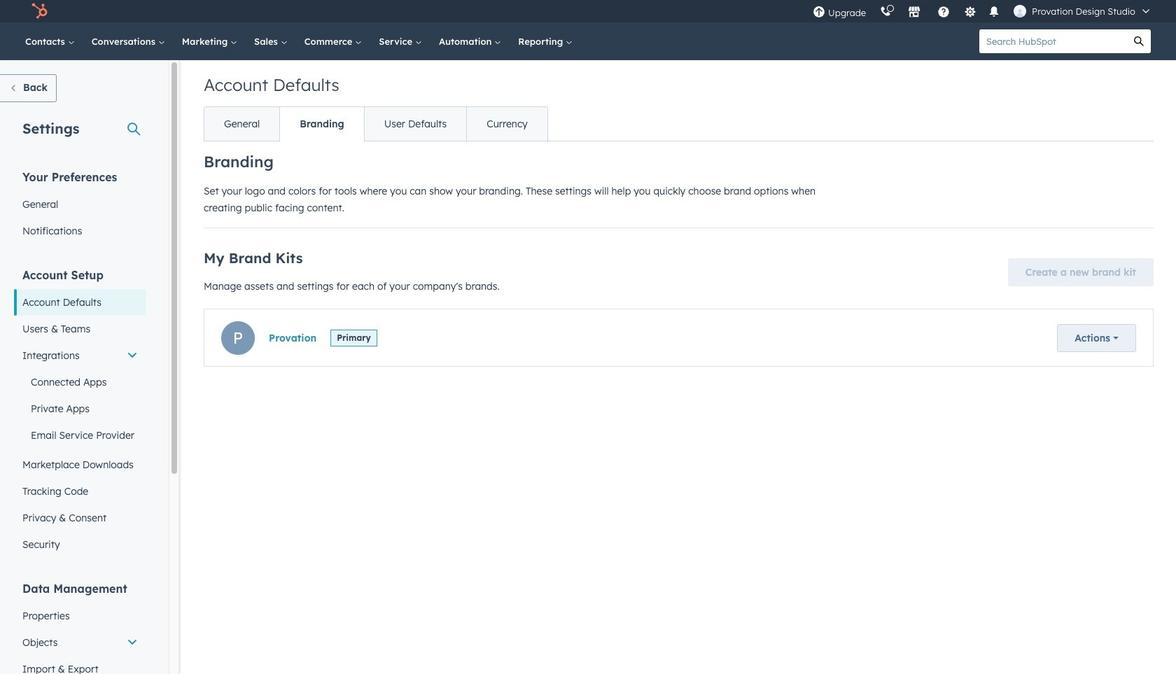 Task type: vqa. For each thing, say whether or not it's contained in the screenshot.
2nd the - from the right
no



Task type: describe. For each thing, give the bounding box(es) containing it.
Search HubSpot search field
[[980, 29, 1128, 53]]

marketplaces image
[[909, 6, 921, 19]]

data management element
[[14, 581, 146, 675]]



Task type: locate. For each thing, give the bounding box(es) containing it.
your preferences element
[[14, 170, 146, 244]]

account setup element
[[14, 268, 146, 558]]

navigation
[[204, 106, 548, 142]]

menu
[[806, 0, 1160, 22]]

james peterson image
[[1014, 5, 1027, 18]]



